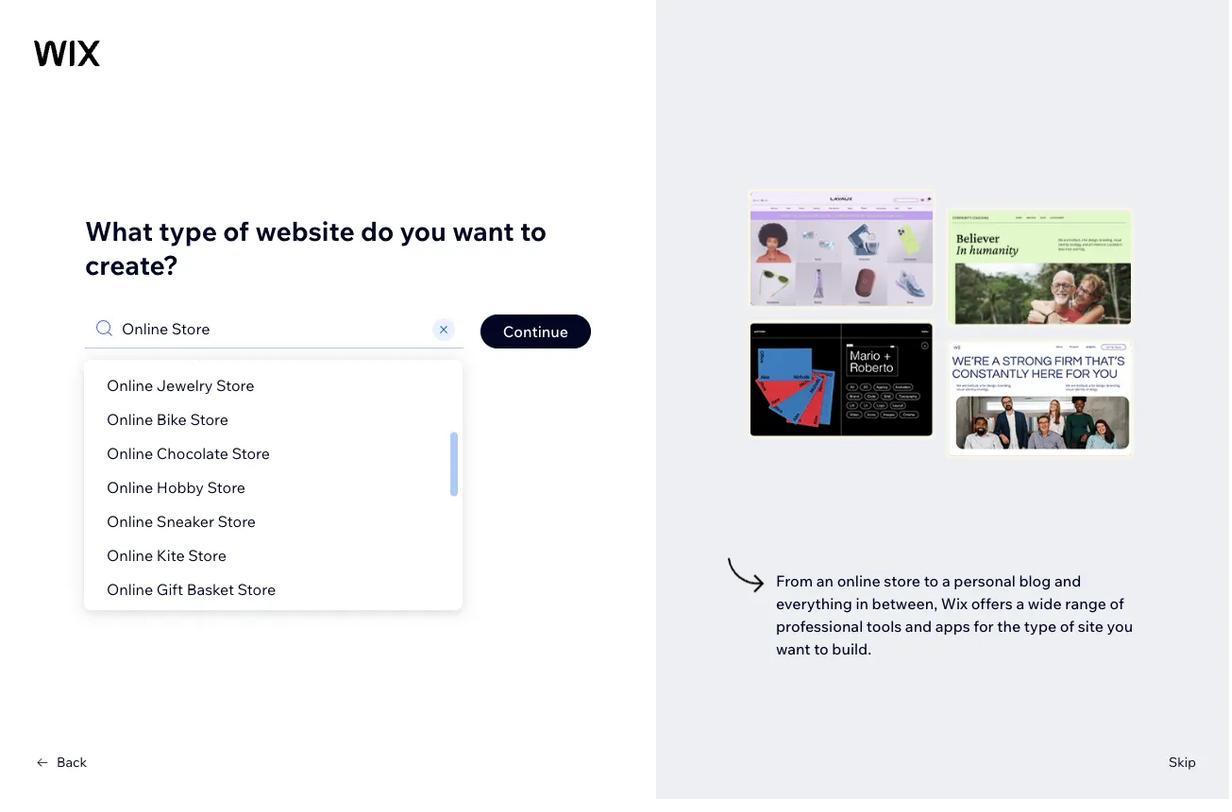 Task type: vqa. For each thing, say whether or not it's contained in the screenshot.
third Online from the top
yes



Task type: locate. For each thing, give the bounding box(es) containing it.
store up online hobby store option
[[232, 444, 270, 463]]

bike
[[157, 410, 187, 429]]

1 vertical spatial type
[[1025, 617, 1057, 636]]

store up basket
[[188, 546, 227, 565]]

online up the online bike store
[[107, 376, 153, 395]]

online up online kite store
[[107, 512, 153, 531]]

store
[[210, 342, 248, 361], [216, 376, 255, 395], [190, 410, 229, 429], [232, 444, 270, 463], [207, 478, 246, 497], [218, 512, 256, 531], [188, 546, 227, 565], [238, 580, 276, 599]]

store for online sneaker store
[[218, 512, 256, 531]]

0 vertical spatial a
[[943, 571, 951, 590]]

online left bike
[[107, 410, 153, 429]]

do
[[361, 214, 394, 247]]

store down online hobby store option
[[218, 512, 256, 531]]

2 vertical spatial to
[[814, 639, 829, 658]]

1 horizontal spatial and
[[1055, 571, 1082, 590]]

online for online beauty store
[[107, 342, 153, 361]]

0 horizontal spatial you
[[400, 214, 447, 247]]

online left the hobby
[[107, 478, 153, 497]]

0 horizontal spatial a
[[943, 571, 951, 590]]

of
[[223, 214, 249, 247], [1110, 594, 1125, 613], [1061, 617, 1075, 636]]

online for online gift basket store
[[107, 580, 153, 599]]

2 online from the top
[[107, 376, 153, 395]]

0 vertical spatial you
[[400, 214, 447, 247]]

and
[[1055, 571, 1082, 590], [906, 617, 932, 636]]

0 vertical spatial want
[[453, 214, 514, 247]]

you right site
[[1108, 617, 1134, 636]]

0 horizontal spatial want
[[453, 214, 514, 247]]

0 vertical spatial to
[[520, 214, 547, 247]]

you inside what type of website do you want to create?
[[400, 214, 447, 247]]

0 horizontal spatial to
[[520, 214, 547, 247]]

0 vertical spatial and
[[1055, 571, 1082, 590]]

a left wide
[[1017, 594, 1025, 613]]

and up range
[[1055, 571, 1082, 590]]

list box
[[84, 334, 463, 640]]

store right the hobby
[[207, 478, 246, 497]]

online inside option
[[107, 478, 153, 497]]

type inside what type of website do you want to create?
[[159, 214, 217, 247]]

1 online from the top
[[107, 342, 153, 361]]

0 vertical spatial of
[[223, 214, 249, 247]]

1 horizontal spatial you
[[1108, 617, 1134, 636]]

5 online from the top
[[107, 478, 153, 497]]

apps
[[936, 617, 971, 636]]

1 vertical spatial want
[[776, 639, 811, 658]]

wix
[[942, 594, 968, 613]]

to
[[520, 214, 547, 247], [924, 571, 939, 590], [814, 639, 829, 658]]

offers
[[972, 594, 1013, 613]]

store right beauty
[[210, 342, 248, 361]]

1 horizontal spatial to
[[814, 639, 829, 658]]

store for online jewelry store
[[216, 376, 255, 395]]

a
[[943, 571, 951, 590], [1017, 594, 1025, 613]]

online left the gift at the bottom left
[[107, 580, 153, 599]]

4 online from the top
[[107, 444, 153, 463]]

7 online from the top
[[107, 546, 153, 565]]

1 vertical spatial a
[[1017, 594, 1025, 613]]

online hobby store option
[[84, 470, 446, 504]]

3 online from the top
[[107, 410, 153, 429]]

store for online hobby store
[[207, 478, 246, 497]]

of left website
[[223, 214, 249, 247]]

of left site
[[1061, 617, 1075, 636]]

continue button
[[481, 315, 591, 349]]

0 horizontal spatial of
[[223, 214, 249, 247]]

want inside from an online store to a personal blog and everything in between, wix offers a wide range of professional tools and apps for the type of site you want to build.
[[776, 639, 811, 658]]

online for online hobby store
[[107, 478, 153, 497]]

6 online from the top
[[107, 512, 153, 531]]

8 online from the top
[[107, 580, 153, 599]]

type up create?
[[159, 214, 217, 247]]

type inside from an online store to a personal blog and everything in between, wix offers a wide range of professional tools and apps for the type of site you want to build.
[[1025, 617, 1057, 636]]

what type of website do you want to create?
[[85, 214, 547, 281]]

you inside from an online store to a personal blog and everything in between, wix offers a wide range of professional tools and apps for the type of site you want to build.
[[1108, 617, 1134, 636]]

and down between,
[[906, 617, 932, 636]]

store right jewelry
[[216, 376, 255, 395]]

1 vertical spatial of
[[1110, 594, 1125, 613]]

1 horizontal spatial want
[[776, 639, 811, 658]]

a up "wix" at the bottom right of page
[[943, 571, 951, 590]]

type down wide
[[1025, 617, 1057, 636]]

everything
[[776, 594, 853, 613]]

kite
[[157, 546, 185, 565]]

want
[[453, 214, 514, 247], [776, 639, 811, 658]]

online down the online bike store
[[107, 444, 153, 463]]

online chocolate store
[[107, 444, 270, 463]]

0 horizontal spatial type
[[159, 214, 217, 247]]

0 horizontal spatial and
[[906, 617, 932, 636]]

store inside option
[[207, 478, 246, 497]]

basket
[[187, 580, 234, 599]]

chocolate
[[157, 444, 228, 463]]

online left kite
[[107, 546, 153, 565]]

type
[[159, 214, 217, 247], [1025, 617, 1057, 636]]

2 horizontal spatial to
[[924, 571, 939, 590]]

between,
[[872, 594, 938, 613]]

online
[[107, 342, 153, 361], [107, 376, 153, 395], [107, 410, 153, 429], [107, 444, 153, 463], [107, 478, 153, 497], [107, 512, 153, 531], [107, 546, 153, 565], [107, 580, 153, 599]]

0 vertical spatial type
[[159, 214, 217, 247]]

you
[[400, 214, 447, 247], [1108, 617, 1134, 636]]

beauty
[[157, 342, 207, 361]]

what
[[85, 214, 153, 247]]

from an online store to a personal blog and everything in between, wix offers a wide range of professional tools and apps for the type of site you want to build.
[[776, 571, 1134, 658]]

2 vertical spatial of
[[1061, 617, 1075, 636]]

of right range
[[1110, 594, 1125, 613]]

1 vertical spatial to
[[924, 571, 939, 590]]

you right do
[[400, 214, 447, 247]]

online left beauty
[[107, 342, 153, 361]]

online kite store
[[107, 546, 227, 565]]

online for online kite store
[[107, 546, 153, 565]]

1 horizontal spatial type
[[1025, 617, 1057, 636]]

online for online jewelry store
[[107, 376, 153, 395]]

store for online bike store
[[190, 410, 229, 429]]

Search for your business or site type field
[[116, 310, 430, 348]]

online bike store
[[107, 410, 229, 429]]

store right basket
[[238, 580, 276, 599]]

1 vertical spatial you
[[1108, 617, 1134, 636]]

in
[[856, 594, 869, 613]]

store right bike
[[190, 410, 229, 429]]



Task type: describe. For each thing, give the bounding box(es) containing it.
of inside what type of website do you want to create?
[[223, 214, 249, 247]]

jewelry
[[157, 376, 213, 395]]

1 horizontal spatial of
[[1061, 617, 1075, 636]]

store for online beauty store
[[210, 342, 248, 361]]

continue
[[503, 322, 569, 341]]

personal
[[954, 571, 1016, 590]]

create?
[[85, 248, 179, 281]]

to inside what type of website do you want to create?
[[520, 214, 547, 247]]

online for online sneaker store
[[107, 512, 153, 531]]

list box containing online beauty store
[[84, 334, 463, 640]]

1 vertical spatial and
[[906, 617, 932, 636]]

online gift basket store
[[107, 580, 276, 599]]

online
[[838, 571, 881, 590]]

1 horizontal spatial a
[[1017, 594, 1025, 613]]

want inside what type of website do you want to create?
[[453, 214, 514, 247]]

site
[[1078, 617, 1104, 636]]

build.
[[832, 639, 872, 658]]

sneaker
[[157, 512, 214, 531]]

blog
[[1020, 571, 1052, 590]]

an
[[817, 571, 834, 590]]

online for online chocolate store
[[107, 444, 153, 463]]

back button
[[34, 754, 87, 771]]

skip
[[1169, 754, 1197, 770]]

online hobby store
[[107, 478, 246, 497]]

store
[[884, 571, 921, 590]]

store for online kite store
[[188, 546, 227, 565]]

online beauty store
[[107, 342, 248, 361]]

back
[[57, 754, 87, 770]]

professional
[[776, 617, 864, 636]]

the
[[998, 617, 1021, 636]]

website
[[255, 214, 355, 247]]

tools
[[867, 617, 902, 636]]

from
[[776, 571, 813, 590]]

hobby
[[157, 478, 204, 497]]

skip button
[[1169, 754, 1197, 771]]

gift
[[157, 580, 183, 599]]

for
[[974, 617, 994, 636]]

online for online bike store
[[107, 410, 153, 429]]

online sneaker store
[[107, 512, 256, 531]]

store for online chocolate store
[[232, 444, 270, 463]]

online jewelry store
[[107, 376, 255, 395]]

2 horizontal spatial of
[[1110, 594, 1125, 613]]

wide
[[1028, 594, 1062, 613]]

range
[[1066, 594, 1107, 613]]



